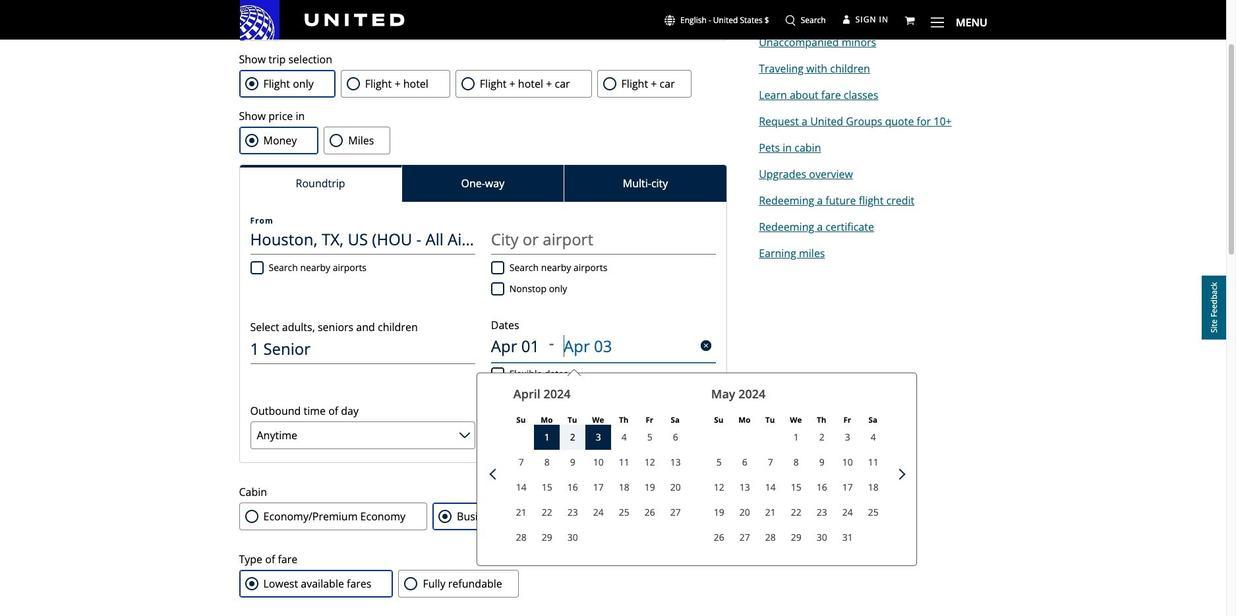 Task type: locate. For each thing, give the bounding box(es) containing it.
1 city or airport text field from the left
[[250, 224, 476, 255]]

alert
[[239, 3, 728, 41]]

tab list
[[240, 165, 727, 202]]

City or airport text field
[[250, 224, 476, 255], [491, 224, 717, 255]]

currently in english united states	$ enter to change image
[[665, 15, 676, 26]]

united logo link to homepage image
[[240, 0, 405, 40]]

0 horizontal spatial city or airport text field
[[250, 224, 476, 255]]

1 horizontal spatial city or airport text field
[[491, 224, 717, 255]]

calendar application
[[485, 373, 1237, 575]]

view cart, click to view list of recently searched saved trips. image
[[905, 15, 916, 26]]



Task type: vqa. For each thing, say whether or not it's contained in the screenshot.
Book with miles element
no



Task type: describe. For each thing, give the bounding box(es) containing it.
Depart text field
[[491, 331, 549, 361]]

2 city or airport text field from the left
[[491, 224, 717, 255]]

enter your departing city, airport name, or airport code. element
[[250, 217, 274, 225]]

Return text field
[[564, 331, 639, 361]]

move backward to switch to the previous month. image
[[490, 469, 501, 480]]

Number of travelers, 1 Senior, enter to open and update number of travelers text field
[[250, 334, 476, 364]]

clear dates image
[[701, 340, 712, 351]]

move forward to switch to the next month. image
[[895, 469, 906, 480]]



